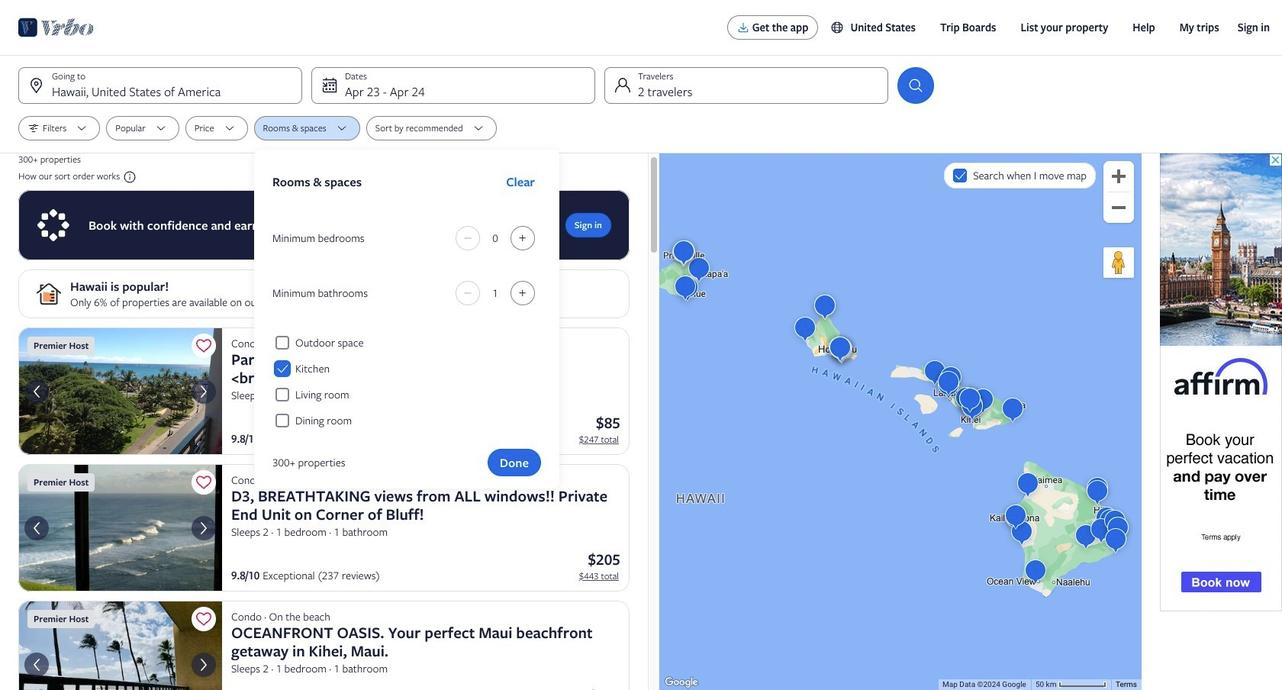 Task type: vqa. For each thing, say whether or not it's contained in the screenshot.
the directional icon in the top left of the page
no



Task type: locate. For each thing, give the bounding box(es) containing it.
1 horizontal spatial small image
[[831, 21, 851, 34]]

small image
[[831, 21, 851, 34], [120, 170, 137, 184]]

map region
[[660, 153, 1142, 690]]

increase bathrooms image
[[514, 287, 532, 299]]

show previous image for paradise found! private lanai! ocean view!<br>compare our prices!! image
[[27, 382, 46, 400]]

increase bedrooms image
[[514, 232, 532, 244]]

google image
[[663, 675, 700, 690]]

0 horizontal spatial small image
[[120, 170, 137, 184]]

on waikiiki's edge, the lanai faces away from city w/ this view to the right... image
[[18, 328, 222, 455]]

show next image for d3, breathtaking views from all windows!! private end unit on corner of bluff! image
[[195, 519, 213, 537]]

decrease bathrooms image
[[459, 287, 477, 299]]



Task type: describe. For each thing, give the bounding box(es) containing it.
lanai view image
[[18, 601, 222, 690]]

vrbo logo image
[[18, 15, 94, 40]]

show previous image for oceanfront oasis. your perfect maui beachfront getaway in kihei, maui. image
[[27, 655, 46, 674]]

1 vertical spatial small image
[[120, 170, 137, 184]]

show previous image for d3, breathtaking views from all windows!! private end unit on corner of bluff! image
[[27, 519, 46, 537]]

0 vertical spatial small image
[[831, 21, 851, 34]]

decrease bedrooms image
[[459, 232, 477, 244]]

download the app button image
[[737, 21, 749, 34]]

waves from the alcove window image
[[18, 464, 222, 592]]

show next image for oceanfront oasis. your perfect maui beachfront getaway in kihei, maui. image
[[195, 655, 213, 674]]

search image
[[907, 76, 925, 95]]

show next image for paradise found! private lanai! ocean view!<br>compare our prices!! image
[[195, 382, 213, 400]]



